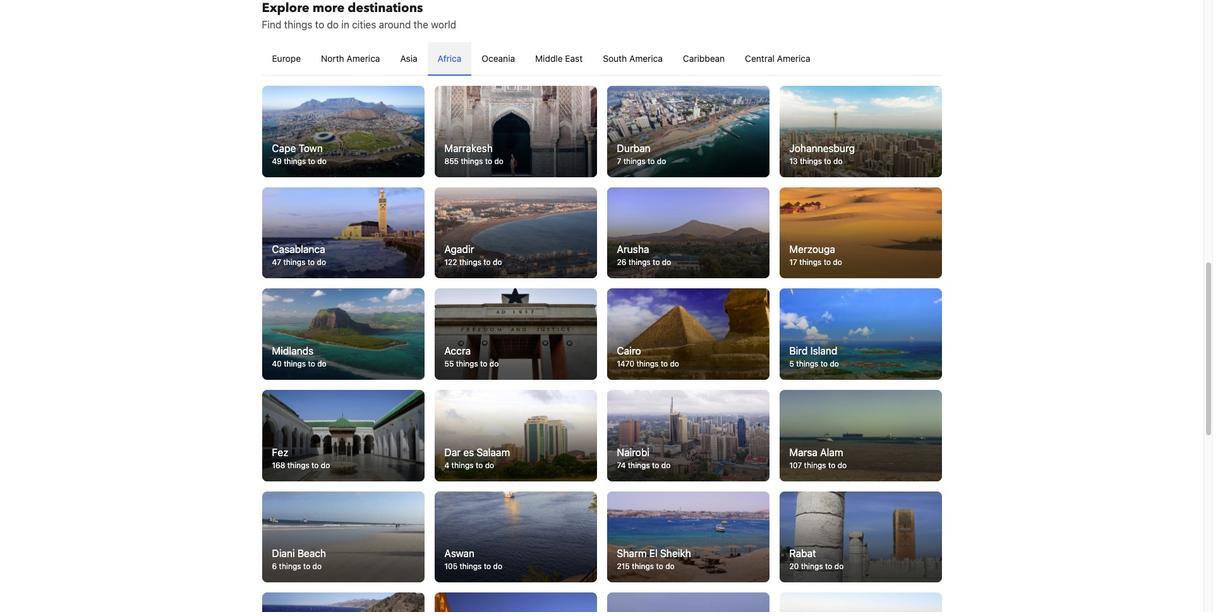 Task type: vqa. For each thing, say whether or not it's contained in the screenshot.


Task type: describe. For each thing, give the bounding box(es) containing it.
things inside the cairo 1470 things to do
[[636, 360, 659, 369]]

accra image
[[434, 289, 597, 380]]

do inside casablanca 47 things to do
[[317, 258, 326, 268]]

sheikh
[[660, 549, 691, 560]]

215
[[617, 563, 630, 572]]

central
[[745, 53, 775, 64]]

things inside rabat 20 things to do
[[801, 563, 823, 572]]

casablanca 47 things to do
[[272, 244, 326, 268]]

arusha
[[617, 244, 649, 256]]

oceania button
[[472, 42, 525, 75]]

es
[[463, 447, 474, 459]]

marrakesh 855 things to do
[[444, 143, 504, 166]]

diani beach image
[[262, 492, 424, 583]]

do inside dar es salaam 4 things to do
[[485, 461, 494, 471]]

diani beach 6 things to do
[[272, 549, 326, 572]]

accra
[[444, 346, 471, 357]]

johannesburg 13 things to do
[[789, 143, 855, 166]]

fez 168 things to do
[[272, 447, 330, 471]]

40
[[272, 360, 282, 369]]

things inside accra 55 things to do
[[456, 360, 478, 369]]

55
[[444, 360, 454, 369]]

to inside bird island 5 things to do
[[820, 360, 828, 369]]

midlands
[[272, 346, 313, 357]]

to inside durban 7 things to do
[[648, 157, 655, 166]]

to inside merzouga 17 things to do
[[824, 258, 831, 268]]

europe
[[272, 53, 301, 64]]

merzouga
[[789, 244, 835, 256]]

aswan
[[444, 549, 475, 560]]

do left in
[[327, 19, 339, 30]]

africa button
[[428, 42, 472, 75]]

do inside agadir 122 things to do
[[493, 258, 502, 268]]

to inside fez 168 things to do
[[312, 461, 319, 471]]

alam
[[820, 447, 843, 459]]

do inside the cairo 1470 things to do
[[670, 360, 679, 369]]

do inside rabat 20 things to do
[[834, 563, 844, 572]]

in
[[341, 19, 349, 30]]

to inside rabat 20 things to do
[[825, 563, 832, 572]]

to inside dar es salaam 4 things to do
[[476, 461, 483, 471]]

to inside casablanca 47 things to do
[[308, 258, 315, 268]]

things inside midlands 40 things to do
[[284, 360, 306, 369]]

cape
[[272, 143, 296, 154]]

to inside nairobi 74 things to do
[[652, 461, 659, 471]]

marsa alam 107 things to do
[[789, 447, 847, 471]]

things inside dar es salaam 4 things to do
[[451, 461, 474, 471]]

cairo 1470 things to do
[[617, 346, 679, 369]]

fez image
[[262, 391, 424, 482]]

do inside cape town 49 things to do
[[317, 157, 327, 166]]

105
[[444, 563, 457, 572]]

rabat image
[[779, 492, 942, 583]]

to inside cape town 49 things to do
[[308, 157, 315, 166]]

america for south america
[[629, 53, 663, 64]]

durban image
[[607, 86, 769, 177]]

east
[[565, 53, 583, 64]]

casablanca image
[[262, 188, 424, 279]]

sharm el sheikh image
[[607, 492, 769, 583]]

do inside marrakesh 855 things to do
[[494, 157, 504, 166]]

47
[[272, 258, 281, 268]]

caribbean
[[683, 53, 725, 64]]

things inside diani beach 6 things to do
[[279, 563, 301, 572]]

do inside fez 168 things to do
[[321, 461, 330, 471]]

things inside 'marsa alam 107 things to do'
[[804, 461, 826, 471]]

do inside diani beach 6 things to do
[[312, 563, 322, 572]]

diani
[[272, 549, 295, 560]]

dar
[[444, 447, 461, 459]]

bird island 5 things to do
[[789, 346, 839, 369]]

things inside aswan 105 things to do
[[460, 563, 482, 572]]

cape town image
[[262, 86, 424, 177]]

america for north america
[[347, 53, 380, 64]]

america for central america
[[777, 53, 810, 64]]

johannesburg
[[789, 143, 855, 154]]

middle east
[[535, 53, 583, 64]]

to inside sharm el sheikh 215 things to do
[[656, 563, 663, 572]]

855
[[444, 157, 459, 166]]

things inside bird island 5 things to do
[[796, 360, 818, 369]]

asia
[[400, 53, 417, 64]]

to inside 'marsa alam 107 things to do'
[[828, 461, 835, 471]]

agadir image
[[434, 188, 597, 279]]

cairo
[[617, 346, 641, 357]]

africa
[[438, 53, 461, 64]]

dahab image
[[262, 593, 424, 613]]

marrakesh image
[[434, 86, 597, 177]]

middle east button
[[525, 42, 593, 75]]

107
[[789, 461, 802, 471]]

beach
[[297, 549, 326, 560]]

do inside nairobi 74 things to do
[[661, 461, 671, 471]]

merzouga image
[[779, 188, 942, 279]]

bird
[[789, 346, 808, 357]]

nairobi 74 things to do
[[617, 447, 671, 471]]

things inside durban 7 things to do
[[623, 157, 646, 166]]

26
[[617, 258, 626, 268]]

rabat
[[789, 549, 816, 560]]

north america button
[[311, 42, 390, 75]]

island
[[810, 346, 837, 357]]

johannesburg image
[[779, 86, 942, 177]]

things inside marrakesh 855 things to do
[[461, 157, 483, 166]]

do inside johannesburg 13 things to do
[[833, 157, 843, 166]]



Task type: locate. For each thing, give the bounding box(es) containing it.
to right 26
[[653, 258, 660, 268]]

arusha 26 things to do
[[617, 244, 671, 268]]

cairo image
[[607, 289, 769, 380]]

rabat 20 things to do
[[789, 549, 844, 572]]

to down island
[[820, 360, 828, 369]]

do inside aswan 105 things to do
[[493, 563, 502, 572]]

1470
[[617, 360, 634, 369]]

do down island
[[830, 360, 839, 369]]

bird island image
[[779, 289, 942, 380]]

europe button
[[262, 42, 311, 75]]

things down aswan
[[460, 563, 482, 572]]

things inside arusha 26 things to do
[[628, 258, 651, 268]]

things down "accra"
[[456, 360, 478, 369]]

to inside agadir 122 things to do
[[484, 258, 491, 268]]

agadir
[[444, 244, 474, 256]]

do right 168
[[321, 461, 330, 471]]

to down johannesburg
[[824, 157, 831, 166]]

1 horizontal spatial america
[[629, 53, 663, 64]]

0 horizontal spatial america
[[347, 53, 380, 64]]

marsa alam image
[[779, 391, 942, 482]]

south america
[[603, 53, 663, 64]]

20
[[789, 563, 799, 572]]

things down johannesburg
[[800, 157, 822, 166]]

north
[[321, 53, 344, 64]]

do down sheikh
[[665, 563, 675, 572]]

america right north
[[347, 53, 380, 64]]

things down midlands
[[284, 360, 306, 369]]

do inside bird island 5 things to do
[[830, 360, 839, 369]]

things inside casablanca 47 things to do
[[283, 258, 305, 268]]

world
[[431, 19, 456, 30]]

asia button
[[390, 42, 428, 75]]

things down diani
[[279, 563, 301, 572]]

3 america from the left
[[777, 53, 810, 64]]

to right 20
[[825, 563, 832, 572]]

do inside sharm el sheikh 215 things to do
[[665, 563, 675, 572]]

to down durban
[[648, 157, 655, 166]]

do right 1470
[[670, 360, 679, 369]]

sharm
[[617, 549, 647, 560]]

nairobi image
[[607, 391, 769, 482]]

central america
[[745, 53, 810, 64]]

2 horizontal spatial america
[[777, 53, 810, 64]]

things down casablanca
[[283, 258, 305, 268]]

merzouga 17 things to do
[[789, 244, 842, 268]]

to right '105'
[[484, 563, 491, 572]]

do down alam
[[838, 461, 847, 471]]

caribbean button
[[673, 42, 735, 75]]

do down casablanca
[[317, 258, 326, 268]]

122
[[444, 258, 457, 268]]

tab list containing europe
[[262, 42, 942, 77]]

things down durban
[[623, 157, 646, 166]]

to inside johannesburg 13 things to do
[[824, 157, 831, 166]]

do inside merzouga 17 things to do
[[833, 258, 842, 268]]

49
[[272, 157, 282, 166]]

cities
[[352, 19, 376, 30]]

america right south
[[629, 53, 663, 64]]

to down marrakesh on the top left of the page
[[485, 157, 492, 166]]

to inside accra 55 things to do
[[480, 360, 487, 369]]

do right 7
[[657, 157, 666, 166]]

to down casablanca
[[308, 258, 315, 268]]

4
[[444, 461, 449, 471]]

things down nairobi
[[628, 461, 650, 471]]

midlands image
[[262, 289, 424, 380]]

things inside cape town 49 things to do
[[284, 157, 306, 166]]

to right 168
[[312, 461, 319, 471]]

to inside diani beach 6 things to do
[[303, 563, 310, 572]]

do right 74 on the right of the page
[[661, 461, 671, 471]]

america inside button
[[347, 53, 380, 64]]

marrakesh
[[444, 143, 493, 154]]

casablanca
[[272, 244, 325, 256]]

things down "el" at right bottom
[[632, 563, 654, 572]]

things right 168
[[287, 461, 309, 471]]

things down rabat in the bottom of the page
[[801, 563, 823, 572]]

to inside marrakesh 855 things to do
[[485, 157, 492, 166]]

do down the "beach"
[[312, 563, 322, 572]]

things inside agadir 122 things to do
[[459, 258, 481, 268]]

to right 1470
[[661, 360, 668, 369]]

things down es
[[451, 461, 474, 471]]

to inside arusha 26 things to do
[[653, 258, 660, 268]]

things down marrakesh on the top left of the page
[[461, 157, 483, 166]]

things right 5
[[796, 360, 818, 369]]

do down johannesburg
[[833, 157, 843, 166]]

america inside 'button'
[[629, 53, 663, 64]]

salaam
[[477, 447, 510, 459]]

things
[[284, 19, 312, 30], [284, 157, 306, 166], [461, 157, 483, 166], [623, 157, 646, 166], [800, 157, 822, 166], [283, 258, 305, 268], [459, 258, 481, 268], [628, 258, 651, 268], [799, 258, 822, 268], [284, 360, 306, 369], [456, 360, 478, 369], [636, 360, 659, 369], [796, 360, 818, 369], [287, 461, 309, 471], [451, 461, 474, 471], [628, 461, 650, 471], [804, 461, 826, 471], [279, 563, 301, 572], [460, 563, 482, 572], [632, 563, 654, 572], [801, 563, 823, 572]]

to down salaam
[[476, 461, 483, 471]]

things inside johannesburg 13 things to do
[[800, 157, 822, 166]]

south
[[603, 53, 627, 64]]

do inside midlands 40 things to do
[[317, 360, 326, 369]]

el
[[649, 549, 658, 560]]

do right 855
[[494, 157, 504, 166]]

to left in
[[315, 19, 324, 30]]

74
[[617, 461, 626, 471]]

town
[[299, 143, 323, 154]]

things down arusha
[[628, 258, 651, 268]]

aswan 105 things to do
[[444, 549, 502, 572]]

the
[[414, 19, 428, 30]]

america inside button
[[777, 53, 810, 64]]

marsa
[[789, 447, 817, 459]]

around
[[379, 19, 411, 30]]

do down "town"
[[317, 157, 327, 166]]

nairobi
[[617, 447, 650, 459]]

do inside durban 7 things to do
[[657, 157, 666, 166]]

things inside merzouga 17 things to do
[[799, 258, 822, 268]]

find things to do in cities around the world
[[262, 19, 456, 30]]

arusha image
[[607, 188, 769, 279]]

things down cape
[[284, 157, 306, 166]]

17
[[789, 258, 797, 268]]

do right 40
[[317, 360, 326, 369]]

hurghada image
[[779, 593, 942, 613]]

fez
[[272, 447, 288, 459]]

things down merzouga
[[799, 258, 822, 268]]

things right find
[[284, 19, 312, 30]]

aswan image
[[434, 492, 597, 583]]

do right 26
[[662, 258, 671, 268]]

to down "el" at right bottom
[[656, 563, 663, 572]]

to down midlands
[[308, 360, 315, 369]]

oceania
[[482, 53, 515, 64]]

do down salaam
[[485, 461, 494, 471]]

accra 55 things to do
[[444, 346, 499, 369]]

13
[[789, 157, 798, 166]]

sharm el sheikh 215 things to do
[[617, 549, 691, 572]]

america
[[347, 53, 380, 64], [629, 53, 663, 64], [777, 53, 810, 64]]

7
[[617, 157, 621, 166]]

to right '122' in the left top of the page
[[484, 258, 491, 268]]

to down the "beach"
[[303, 563, 310, 572]]

do right '122' in the left top of the page
[[493, 258, 502, 268]]

do right 55
[[490, 360, 499, 369]]

dar es salaam 4 things to do
[[444, 447, 510, 471]]

6
[[272, 563, 277, 572]]

north america
[[321, 53, 380, 64]]

5
[[789, 360, 794, 369]]

things inside sharm el sheikh 215 things to do
[[632, 563, 654, 572]]

central america button
[[735, 42, 821, 75]]

to right 74 on the right of the page
[[652, 461, 659, 471]]

do up the luxor image
[[493, 563, 502, 572]]

tab list
[[262, 42, 942, 77]]

do inside 'marsa alam 107 things to do'
[[838, 461, 847, 471]]

to inside aswan 105 things to do
[[484, 563, 491, 572]]

to down merzouga
[[824, 258, 831, 268]]

to right 55
[[480, 360, 487, 369]]

durban 7 things to do
[[617, 143, 666, 166]]

cape town 49 things to do
[[272, 143, 327, 166]]

dar es salaam image
[[434, 391, 597, 482]]

to down "town"
[[308, 157, 315, 166]]

durban
[[617, 143, 651, 154]]

america right central
[[777, 53, 810, 64]]

things inside nairobi 74 things to do
[[628, 461, 650, 471]]

2 america from the left
[[629, 53, 663, 64]]

to inside the cairo 1470 things to do
[[661, 360, 668, 369]]

find
[[262, 19, 281, 30]]

things down marsa
[[804, 461, 826, 471]]

do up 'hurghada' image
[[834, 563, 844, 572]]

do inside accra 55 things to do
[[490, 360, 499, 369]]

midlands 40 things to do
[[272, 346, 326, 369]]

to inside midlands 40 things to do
[[308, 360, 315, 369]]

things down agadir
[[459, 258, 481, 268]]

to
[[315, 19, 324, 30], [308, 157, 315, 166], [485, 157, 492, 166], [648, 157, 655, 166], [824, 157, 831, 166], [308, 258, 315, 268], [484, 258, 491, 268], [653, 258, 660, 268], [824, 258, 831, 268], [308, 360, 315, 369], [480, 360, 487, 369], [661, 360, 668, 369], [820, 360, 828, 369], [312, 461, 319, 471], [476, 461, 483, 471], [652, 461, 659, 471], [828, 461, 835, 471], [303, 563, 310, 572], [484, 563, 491, 572], [656, 563, 663, 572], [825, 563, 832, 572]]

do
[[327, 19, 339, 30], [317, 157, 327, 166], [494, 157, 504, 166], [657, 157, 666, 166], [833, 157, 843, 166], [317, 258, 326, 268], [493, 258, 502, 268], [662, 258, 671, 268], [833, 258, 842, 268], [317, 360, 326, 369], [490, 360, 499, 369], [670, 360, 679, 369], [830, 360, 839, 369], [321, 461, 330, 471], [485, 461, 494, 471], [661, 461, 671, 471], [838, 461, 847, 471], [312, 563, 322, 572], [493, 563, 502, 572], [665, 563, 675, 572], [834, 563, 844, 572]]

agadir 122 things to do
[[444, 244, 502, 268]]

middle
[[535, 53, 563, 64]]

luxor image
[[434, 593, 597, 613]]

things inside fez 168 things to do
[[287, 461, 309, 471]]

1 america from the left
[[347, 53, 380, 64]]

alexandria image
[[607, 593, 769, 613]]

south america button
[[593, 42, 673, 75]]

do down merzouga
[[833, 258, 842, 268]]

to down alam
[[828, 461, 835, 471]]

do inside arusha 26 things to do
[[662, 258, 671, 268]]

168
[[272, 461, 285, 471]]

things right 1470
[[636, 360, 659, 369]]



